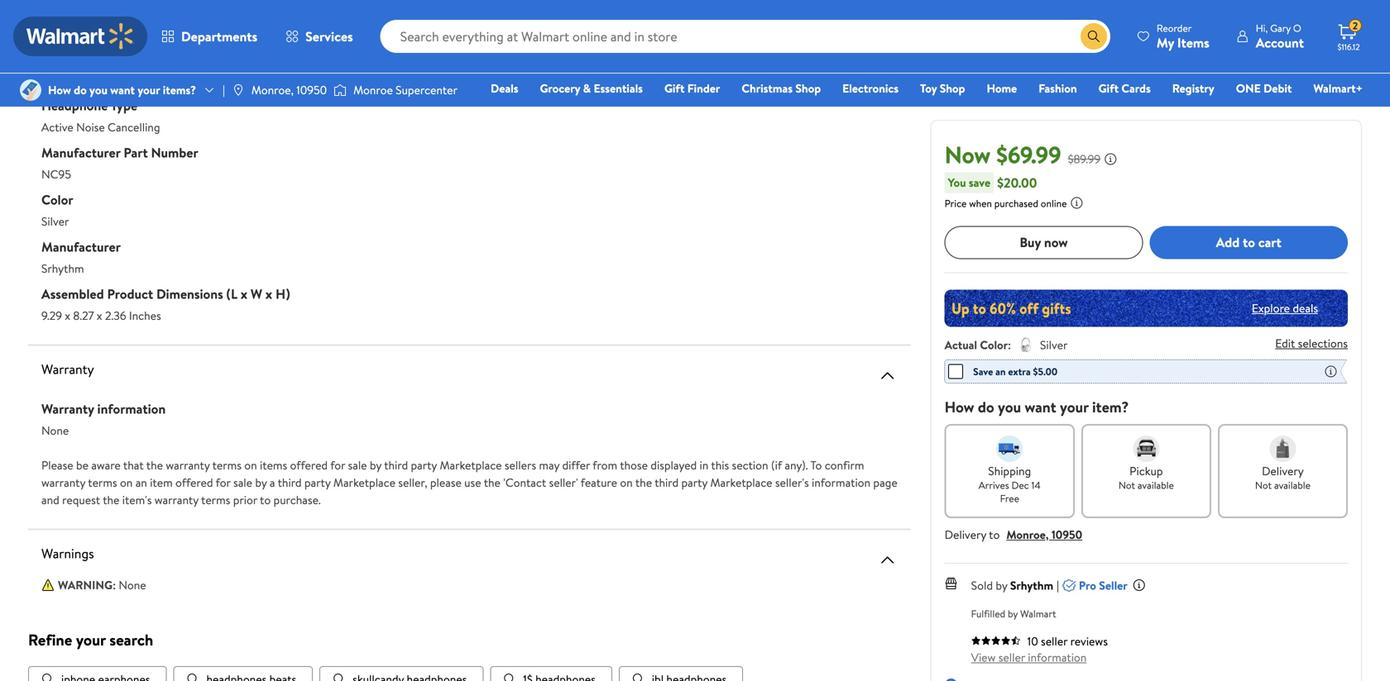 Task type: vqa. For each thing, say whether or not it's contained in the screenshot.
Actual Color : on the right of the page
yes



Task type: describe. For each thing, give the bounding box(es) containing it.
online
[[1041, 196, 1067, 210]]

from
[[593, 458, 617, 474]]

edit
[[1275, 336, 1295, 352]]

warnings image
[[878, 551, 898, 571]]

grocery & essentials
[[540, 80, 643, 96]]

$89.99
[[1068, 151, 1101, 167]]

those
[[620, 458, 648, 474]]

number
[[151, 144, 198, 162]]

pickup not available
[[1119, 463, 1174, 493]]

fulfilled by walmart
[[971, 607, 1056, 621]]

one debit link
[[1229, 79, 1300, 97]]

seller's
[[775, 475, 809, 491]]

shipping
[[988, 463, 1031, 479]]

supercenter
[[396, 82, 458, 98]]

home
[[987, 80, 1017, 96]]

items?
[[163, 82, 196, 98]]

0 horizontal spatial |
[[223, 82, 225, 98]]

want for item?
[[1025, 397, 1056, 418]]

save an extra $5.00 element
[[948, 363, 1058, 380]]

x right 9.29
[[65, 308, 70, 324]]

gift for gift cards
[[1099, 80, 1119, 96]]

request
[[62, 492, 100, 509]]

0 vertical spatial 10950
[[296, 82, 327, 98]]

0 horizontal spatial on
[[120, 475, 133, 491]]

monroe
[[353, 82, 393, 98]]

5 list item from the left
[[619, 667, 743, 682]]

1 manufacturer from the top
[[41, 144, 120, 162]]

pro seller info image
[[1133, 579, 1146, 593]]

intent image for delivery image
[[1270, 436, 1296, 462]]

1 vertical spatial silver
[[1040, 337, 1068, 353]]

explore
[[1252, 300, 1290, 317]]

information inside please be aware that the warranty terms on items offered for sale by third party marketplace sellers may differ from those displayed in this section (if any). to confirm warranty terms on an item offered for sale by a third party marketplace seller, please use the 'contact seller' feature on the third party marketplace seller's information page and request the item's warranty terms prior to purchase.
[[812, 475, 871, 491]]

in
[[700, 458, 709, 474]]

delivery for to
[[945, 527, 986, 543]]

intent image for shipping image
[[997, 436, 1023, 462]]

reorder my items
[[1157, 21, 1210, 52]]

0 horizontal spatial sale
[[233, 475, 252, 491]]

sellers
[[505, 458, 536, 474]]

dimensions
[[156, 285, 223, 303]]

 image for monroe supercenter
[[334, 82, 347, 98]]

2 horizontal spatial party
[[681, 475, 708, 491]]

use
[[464, 475, 481, 491]]

0 horizontal spatial monroe,
[[251, 82, 294, 98]]

warranty for warranty
[[41, 360, 94, 379]]

selections
[[1298, 336, 1348, 352]]

you for how do you want your items?
[[89, 82, 108, 98]]

style
[[111, 49, 140, 67]]

0 horizontal spatial third
[[278, 475, 302, 491]]

0 vertical spatial warranty
[[166, 458, 210, 474]]

explore deals link
[[1245, 294, 1325, 323]]

view seller information
[[971, 650, 1087, 666]]

reorder
[[1157, 21, 1192, 35]]

the left item's
[[103, 492, 120, 509]]

assembled
[[41, 285, 104, 303]]

1 horizontal spatial srhythm
[[1010, 578, 1054, 594]]

essentials
[[594, 80, 643, 96]]

2 vertical spatial your
[[76, 630, 106, 651]]

free
[[1000, 492, 1019, 506]]

3 list item from the left
[[320, 667, 484, 682]]

gift for gift finder
[[664, 80, 685, 96]]

displayed
[[651, 458, 697, 474]]

2 horizontal spatial on
[[620, 475, 633, 491]]

gift finder link
[[657, 79, 728, 97]]

2 list item from the left
[[173, 667, 313, 682]]

seller for information
[[999, 650, 1025, 666]]

your for items?
[[138, 82, 160, 98]]

warranty for warranty information
[[41, 400, 94, 418]]

'contact
[[503, 475, 546, 491]]

how do you want your items?
[[48, 82, 196, 98]]

registry
[[1172, 80, 1215, 96]]

explore deals
[[1252, 300, 1318, 317]]

gift cards link
[[1091, 79, 1158, 97]]

walmart+ link
[[1306, 79, 1370, 97]]

differ
[[562, 458, 590, 474]]

active
[[41, 119, 73, 135]]

buy
[[1020, 233, 1041, 252]]

deals
[[491, 80, 518, 96]]

&
[[583, 80, 591, 96]]

10
[[1028, 634, 1038, 650]]

4 list item from the left
[[490, 667, 612, 682]]

account
[[1256, 34, 1304, 52]]

items
[[1177, 34, 1210, 52]]

Search search field
[[380, 20, 1110, 53]]

seller'
[[549, 475, 578, 491]]

not for pickup
[[1119, 479, 1135, 493]]

(l
[[226, 285, 238, 303]]

dec
[[1012, 479, 1029, 493]]

1 vertical spatial monroe,
[[1007, 527, 1049, 543]]

9.29
[[41, 308, 62, 324]]

x right w
[[266, 285, 272, 303]]

2 vertical spatial terms
[[201, 492, 230, 509]]

pro
[[1079, 578, 1096, 594]]

prior
[[233, 492, 257, 509]]

do for how do you want your item?
[[978, 397, 994, 418]]

toy shop
[[920, 80, 965, 96]]

1 vertical spatial for
[[216, 475, 231, 491]]

2
[[1353, 19, 1358, 33]]

aware
[[91, 458, 121, 474]]

model nc95 headphone style over-ear headphone type active noise cancelling manufacturer part number nc95 color silver manufacturer srhythm assembled product dimensions (l x w x h) 9.29 x 8.27 x 2.36 inches
[[41, 2, 290, 324]]

monroe supercenter
[[353, 82, 458, 98]]

color inside "model nc95 headphone style over-ear headphone type active noise cancelling manufacturer part number nc95 color silver manufacturer srhythm assembled product dimensions (l x w x h) 9.29 x 8.27 x 2.36 inches"
[[41, 191, 73, 209]]

monroe, 10950 button
[[1007, 527, 1082, 543]]

more information on savings image
[[1324, 365, 1338, 378]]

$69.99
[[996, 139, 1061, 171]]

save
[[969, 174, 991, 191]]

search
[[110, 630, 153, 651]]

electronics link
[[835, 79, 906, 97]]

cart
[[1259, 233, 1282, 252]]

add to cart
[[1216, 233, 1282, 252]]

shop for toy shop
[[940, 80, 965, 96]]

0 vertical spatial information
[[97, 400, 166, 418]]

1 horizontal spatial |
[[1057, 578, 1059, 594]]

0 vertical spatial offered
[[290, 458, 328, 474]]

electronics
[[843, 80, 899, 96]]

0 vertical spatial terms
[[212, 458, 242, 474]]

gary
[[1270, 21, 1291, 35]]

1 horizontal spatial third
[[384, 458, 408, 474]]

Walmart Site-Wide search field
[[380, 20, 1110, 53]]

noise
[[76, 119, 105, 135]]

1 horizontal spatial on
[[244, 458, 257, 474]]

1 vertical spatial offered
[[175, 475, 213, 491]]

walmart image
[[26, 23, 134, 50]]

 image for how do you want your items?
[[20, 79, 41, 101]]

$20.00
[[997, 174, 1037, 192]]

want for items?
[[110, 82, 135, 98]]

model
[[41, 2, 78, 20]]

w
[[251, 285, 262, 303]]

1 vertical spatial color
[[980, 337, 1008, 353]]

finder
[[687, 80, 720, 96]]

intent image for pickup image
[[1133, 436, 1160, 462]]

registry link
[[1165, 79, 1222, 97]]

1 horizontal spatial party
[[411, 458, 437, 474]]

my
[[1157, 34, 1174, 52]]

sold by srhythm
[[971, 578, 1054, 594]]

items
[[260, 458, 287, 474]]

ear
[[71, 72, 87, 88]]

not for delivery
[[1255, 479, 1272, 493]]



Task type: locate. For each thing, give the bounding box(es) containing it.
shop for christmas shop
[[796, 80, 821, 96]]

0 horizontal spatial  image
[[20, 79, 41, 101]]

please
[[41, 458, 73, 474]]

1 vertical spatial you
[[998, 397, 1021, 418]]

0 horizontal spatial want
[[110, 82, 135, 98]]

on left items
[[244, 458, 257, 474]]

0 vertical spatial srhythm
[[41, 261, 84, 277]]

2 horizontal spatial third
[[655, 475, 679, 491]]

warranty down item
[[155, 492, 199, 509]]

on
[[244, 458, 257, 474], [120, 475, 133, 491], [620, 475, 633, 491]]

to inside please be aware that the warranty terms on items offered for sale by third party marketplace sellers may differ from those displayed in this section (if any). to confirm warranty terms on an item offered for sale by a third party marketplace seller, please use the 'contact seller' feature on the third party marketplace seller's information page and request the item's warranty terms prior to purchase.
[[260, 492, 271, 509]]

0 vertical spatial sale
[[348, 458, 367, 474]]

2 nc95 from the top
[[41, 166, 71, 182]]

available inside pickup not available
[[1138, 479, 1174, 493]]

walmart
[[1020, 607, 1056, 621]]

0 horizontal spatial for
[[216, 475, 231, 491]]

2 horizontal spatial to
[[1243, 233, 1255, 252]]

third up seller,
[[384, 458, 408, 474]]

1 vertical spatial warranty
[[41, 400, 94, 418]]

0 horizontal spatial offered
[[175, 475, 213, 491]]

1 horizontal spatial your
[[138, 82, 160, 98]]

color up save an extra $5.00 element
[[980, 337, 1008, 353]]

how
[[48, 82, 71, 98], [945, 397, 974, 418]]

gift cards
[[1099, 80, 1151, 96]]

may
[[539, 458, 560, 474]]

purchase.
[[274, 492, 321, 509]]

cards
[[1122, 80, 1151, 96]]

1 vertical spatial an
[[135, 475, 147, 491]]

x right (l on the top
[[241, 285, 248, 303]]

nc95 down model
[[41, 25, 71, 41]]

add
[[1216, 233, 1240, 252]]

1 horizontal spatial sale
[[348, 458, 367, 474]]

third right the a
[[278, 475, 302, 491]]

gift finder
[[664, 80, 720, 96]]

2 vertical spatial warranty
[[155, 492, 199, 509]]

extra
[[1008, 365, 1031, 379]]

page
[[873, 475, 898, 491]]

1 vertical spatial |
[[1057, 578, 1059, 594]]

1 horizontal spatial how
[[945, 397, 974, 418]]

not down intent image for pickup
[[1119, 479, 1135, 493]]

up to sixty percent off deals. shop now. image
[[945, 290, 1348, 327]]

section
[[732, 458, 768, 474]]

1 horizontal spatial you
[[998, 397, 1021, 418]]

your left item?
[[1060, 397, 1089, 418]]

srhythm up assembled
[[41, 261, 84, 277]]

want
[[110, 82, 135, 98], [1025, 397, 1056, 418]]

0 vertical spatial an
[[996, 365, 1006, 379]]

this
[[711, 458, 729, 474]]

delivery inside "delivery not available"
[[1262, 463, 1304, 479]]

shop right christmas
[[796, 80, 821, 96]]

be
[[76, 458, 89, 474]]

1 horizontal spatial available
[[1274, 479, 1311, 493]]

want down $5.00
[[1025, 397, 1056, 418]]

the down those
[[635, 475, 652, 491]]

fulfilled
[[971, 607, 1006, 621]]

| right items?
[[223, 82, 225, 98]]

actual
[[945, 337, 977, 353]]

view
[[971, 650, 996, 666]]

manufacturer down noise
[[41, 144, 120, 162]]

2 available from the left
[[1274, 479, 1311, 493]]

2 horizontal spatial your
[[1060, 397, 1089, 418]]

2 headphone from the top
[[41, 96, 108, 115]]

available down intent image for pickup
[[1138, 479, 1174, 493]]

1 vertical spatial none
[[119, 578, 146, 594]]

now
[[1044, 233, 1068, 252]]

to inside the add to cart button
[[1243, 233, 1255, 252]]

marketplace left seller,
[[333, 475, 396, 491]]

10950 down services 'dropdown button'
[[296, 82, 327, 98]]

gift inside 'link'
[[1099, 80, 1119, 96]]

search icon image
[[1087, 30, 1100, 43]]

warnings
[[41, 545, 94, 563]]

part
[[124, 144, 148, 162]]

an up item's
[[135, 475, 147, 491]]

deals
[[1293, 300, 1318, 317]]

monroe, down free
[[1007, 527, 1049, 543]]

not inside "delivery not available"
[[1255, 479, 1272, 493]]

warranty image
[[878, 366, 898, 386]]

srhythm up walmart
[[1010, 578, 1054, 594]]

1 horizontal spatial want
[[1025, 397, 1056, 418]]

2 horizontal spatial information
[[1028, 650, 1087, 666]]

grocery
[[540, 80, 580, 96]]

1 nc95 from the top
[[41, 25, 71, 41]]

0 vertical spatial monroe,
[[251, 82, 294, 98]]

0 vertical spatial delivery
[[1262, 463, 1304, 479]]

on down those
[[620, 475, 633, 491]]

2 gift from the left
[[1099, 80, 1119, 96]]

0 horizontal spatial you
[[89, 82, 108, 98]]

2 vertical spatial to
[[989, 527, 1000, 543]]

1 gift from the left
[[664, 80, 685, 96]]

do down save
[[978, 397, 994, 418]]

you
[[948, 174, 966, 191]]

1 horizontal spatial information
[[812, 475, 871, 491]]

headphone
[[41, 49, 108, 67], [41, 96, 108, 115]]

you for how do you want your item?
[[998, 397, 1021, 418]]

0 vertical spatial for
[[330, 458, 345, 474]]

none
[[41, 423, 69, 439], [119, 578, 146, 594]]

0 horizontal spatial seller
[[999, 650, 1025, 666]]

delivery for not
[[1262, 463, 1304, 479]]

a
[[270, 475, 275, 491]]

grocery & essentials link
[[533, 79, 650, 97]]

1 not from the left
[[1119, 479, 1135, 493]]

want down style
[[110, 82, 135, 98]]

1 horizontal spatial color
[[980, 337, 1008, 353]]

how for how do you want your items?
[[48, 82, 71, 98]]

0 horizontal spatial delivery
[[945, 527, 986, 543]]

1 horizontal spatial  image
[[334, 82, 347, 98]]

0 vertical spatial want
[[110, 82, 135, 98]]

terms left prior
[[201, 492, 230, 509]]

on down that
[[120, 475, 133, 491]]

10950 up pro
[[1052, 527, 1082, 543]]

0 vertical spatial how
[[48, 82, 71, 98]]

h)
[[276, 285, 290, 303]]

1 vertical spatial warranty
[[41, 475, 85, 491]]

to down the a
[[260, 492, 271, 509]]

0 horizontal spatial none
[[41, 423, 69, 439]]

2 warranty from the top
[[41, 400, 94, 418]]

delivery not available
[[1255, 463, 1311, 493]]

how do you want your item?
[[945, 397, 1129, 418]]

1 shop from the left
[[796, 80, 821, 96]]

0 horizontal spatial marketplace
[[333, 475, 396, 491]]

warning image
[[41, 579, 55, 592]]

home link
[[979, 79, 1025, 97]]

please
[[430, 475, 462, 491]]

4.3 stars out of 5, based on 10 seller reviews element
[[971, 636, 1021, 646]]

1 warranty from the top
[[41, 360, 94, 379]]

how for how do you want your item?
[[945, 397, 974, 418]]

 image
[[20, 79, 41, 101], [334, 82, 347, 98]]

manufacturer up assembled
[[41, 238, 121, 256]]

services
[[305, 27, 353, 46]]

0 horizontal spatial not
[[1119, 479, 1135, 493]]

2 vertical spatial information
[[1028, 650, 1087, 666]]

2 shop from the left
[[940, 80, 965, 96]]

the right use
[[484, 475, 501, 491]]

to left cart
[[1243, 233, 1255, 252]]

do for how do you want your items?
[[74, 82, 87, 98]]

how up "active"
[[48, 82, 71, 98]]

1 vertical spatial sale
[[233, 475, 252, 491]]

1 horizontal spatial none
[[119, 578, 146, 594]]

silver
[[41, 214, 69, 230], [1040, 337, 1068, 353]]

1 horizontal spatial 10950
[[1052, 527, 1082, 543]]

an inside please be aware that the warranty terms on items offered for sale by third party marketplace sellers may differ from those displayed in this section (if any). to confirm warranty terms on an item offered for sale by a third party marketplace seller, please use the 'contact seller' feature on the third party marketplace seller's information page and request the item's warranty terms prior to purchase.
[[135, 475, 147, 491]]

seller
[[1099, 578, 1128, 594]]

party
[[411, 458, 437, 474], [304, 475, 331, 491], [681, 475, 708, 491]]

1 horizontal spatial an
[[996, 365, 1006, 379]]

0 horizontal spatial party
[[304, 475, 331, 491]]

1 horizontal spatial for
[[330, 458, 345, 474]]

0 vertical spatial nc95
[[41, 25, 71, 41]]

1 vertical spatial how
[[945, 397, 974, 418]]

 image left over-
[[20, 79, 41, 101]]

warranty up warranty information
[[41, 360, 94, 379]]

delivery
[[1262, 463, 1304, 479], [945, 527, 986, 543]]

0 vertical spatial you
[[89, 82, 108, 98]]

hi, gary o account
[[1256, 21, 1304, 52]]

none up please
[[41, 423, 69, 439]]

0 vertical spatial to
[[1243, 233, 1255, 252]]

monroe, down services 'dropdown button'
[[251, 82, 294, 98]]

0 vertical spatial warranty
[[41, 360, 94, 379]]

reviews
[[1070, 634, 1108, 650]]

you
[[89, 82, 108, 98], [998, 397, 1021, 418]]

gift left 'finder'
[[664, 80, 685, 96]]

1 vertical spatial do
[[978, 397, 994, 418]]

warranty down please
[[41, 475, 85, 491]]

available for delivery
[[1274, 479, 1311, 493]]

to for add
[[1243, 233, 1255, 252]]

0 horizontal spatial do
[[74, 82, 87, 98]]

delivery up sold
[[945, 527, 986, 543]]

srhythm
[[41, 261, 84, 277], [1010, 578, 1054, 594]]

marketplace down section
[[710, 475, 773, 491]]

1 horizontal spatial seller
[[1041, 634, 1068, 650]]

1 vertical spatial your
[[1060, 397, 1089, 418]]

0 horizontal spatial silver
[[41, 214, 69, 230]]

delivery down intent image for delivery
[[1262, 463, 1304, 479]]

0 vertical spatial manufacturer
[[41, 144, 120, 162]]

headphone down ear
[[41, 96, 108, 115]]

pro seller
[[1079, 578, 1128, 594]]

your right type
[[138, 82, 160, 98]]

1 vertical spatial 10950
[[1052, 527, 1082, 543]]

color
[[41, 191, 73, 209], [980, 337, 1008, 353]]

available inside "delivery not available"
[[1274, 479, 1311, 493]]

silver up assembled
[[41, 214, 69, 230]]

0 horizontal spatial 10950
[[296, 82, 327, 98]]

1 vertical spatial terms
[[88, 475, 117, 491]]

product
[[107, 285, 153, 303]]

0 vertical spatial headphone
[[41, 49, 108, 67]]

services button
[[272, 17, 367, 56]]

none right warning:
[[119, 578, 146, 594]]

warning: none
[[58, 578, 146, 594]]

purchased
[[994, 196, 1038, 210]]

list
[[28, 667, 911, 682]]

over-
[[41, 72, 71, 88]]

0 horizontal spatial gift
[[664, 80, 685, 96]]

deals link
[[483, 79, 526, 97]]

2 manufacturer from the top
[[41, 238, 121, 256]]

1 horizontal spatial marketplace
[[440, 458, 502, 474]]

party down in
[[681, 475, 708, 491]]

1 available from the left
[[1138, 479, 1174, 493]]

the up item
[[146, 458, 163, 474]]

2 not from the left
[[1255, 479, 1272, 493]]

legal information image
[[1070, 196, 1084, 210]]

warranty information
[[41, 400, 166, 418]]

by
[[370, 458, 382, 474], [255, 475, 267, 491], [996, 578, 1008, 594], [1008, 607, 1018, 621]]

seller right 10
[[1041, 634, 1068, 650]]

1 horizontal spatial shop
[[940, 80, 965, 96]]

seller down 4.3 stars out of 5, based on 10 seller reviews element
[[999, 650, 1025, 666]]

| left pro
[[1057, 578, 1059, 594]]

learn more about strikethrough prices image
[[1104, 152, 1117, 166]]

your for item?
[[1060, 397, 1089, 418]]

seller for reviews
[[1041, 634, 1068, 650]]

not down intent image for delivery
[[1255, 479, 1272, 493]]

seller,
[[398, 475, 427, 491]]

terms up prior
[[212, 458, 242, 474]]

marketplace up use
[[440, 458, 502, 474]]

to down the arrives
[[989, 527, 1000, 543]]

 image
[[232, 84, 245, 97]]

0 vertical spatial silver
[[41, 214, 69, 230]]

inches
[[129, 308, 161, 324]]

warranty up please
[[41, 400, 94, 418]]

(if
[[771, 458, 782, 474]]

actual color :
[[945, 337, 1011, 353]]

warranty
[[41, 360, 94, 379], [41, 400, 94, 418]]

available for pickup
[[1138, 479, 1174, 493]]

1 vertical spatial delivery
[[945, 527, 986, 543]]

party up seller,
[[411, 458, 437, 474]]

save
[[973, 365, 993, 379]]

warranty up item
[[166, 458, 210, 474]]

 image left the monroe
[[334, 82, 347, 98]]

manufacturer
[[41, 144, 120, 162], [41, 238, 121, 256]]

list item
[[28, 667, 167, 682], [173, 667, 313, 682], [320, 667, 484, 682], [490, 667, 612, 682], [619, 667, 743, 682]]

0 horizontal spatial your
[[76, 630, 106, 651]]

10 seller reviews
[[1028, 634, 1108, 650]]

terms down aware
[[88, 475, 117, 491]]

1 vertical spatial information
[[812, 475, 871, 491]]

1 list item from the left
[[28, 667, 167, 682]]

gift left cards
[[1099, 80, 1119, 96]]

how down 'save an extra $5.00' option
[[945, 397, 974, 418]]

0 vertical spatial color
[[41, 191, 73, 209]]

when
[[969, 196, 992, 210]]

christmas shop link
[[734, 79, 828, 97]]

shop right toy
[[940, 80, 965, 96]]

1 horizontal spatial monroe,
[[1007, 527, 1049, 543]]

party up purchase. at left
[[304, 475, 331, 491]]

color down "active"
[[41, 191, 73, 209]]

headphone up ear
[[41, 49, 108, 67]]

do right over-
[[74, 82, 87, 98]]

silver up $5.00
[[1040, 337, 1068, 353]]

0 horizontal spatial to
[[260, 492, 271, 509]]

the
[[146, 458, 163, 474], [484, 475, 501, 491], [635, 475, 652, 491], [103, 492, 120, 509]]

you down the save an extra $5.00
[[998, 397, 1021, 418]]

1 vertical spatial manufacturer
[[41, 238, 121, 256]]

offered right items
[[290, 458, 328, 474]]

1 vertical spatial srhythm
[[1010, 578, 1054, 594]]

0 horizontal spatial information
[[97, 400, 166, 418]]

refine your search
[[28, 630, 153, 651]]

and
[[41, 492, 59, 509]]

your left search
[[76, 630, 106, 651]]

for right items
[[330, 458, 345, 474]]

x right 8.27 on the left of page
[[97, 308, 102, 324]]

for left the a
[[216, 475, 231, 491]]

0 vertical spatial none
[[41, 423, 69, 439]]

0 vertical spatial do
[[74, 82, 87, 98]]

0 vertical spatial |
[[223, 82, 225, 98]]

1 headphone from the top
[[41, 49, 108, 67]]

confirm
[[825, 458, 864, 474]]

1 horizontal spatial to
[[989, 527, 1000, 543]]

to for delivery
[[989, 527, 1000, 543]]

christmas shop
[[742, 80, 821, 96]]

arrives
[[979, 479, 1009, 493]]

departments
[[181, 27, 257, 46]]

third down "displayed"
[[655, 475, 679, 491]]

nc95 down "active"
[[41, 166, 71, 182]]

silver inside "model nc95 headphone style over-ear headphone type active noise cancelling manufacturer part number nc95 color silver manufacturer srhythm assembled product dimensions (l x w x h) 9.29 x 8.27 x 2.36 inches"
[[41, 214, 69, 230]]

0 horizontal spatial an
[[135, 475, 147, 491]]

Save an extra $5.00 checkbox
[[948, 364, 963, 379]]

offered right item
[[175, 475, 213, 491]]

an right save
[[996, 365, 1006, 379]]

2 horizontal spatial marketplace
[[710, 475, 773, 491]]

you right ear
[[89, 82, 108, 98]]

0 horizontal spatial how
[[48, 82, 71, 98]]

available down intent image for delivery
[[1274, 479, 1311, 493]]

srhythm inside "model nc95 headphone style over-ear headphone type active noise cancelling manufacturer part number nc95 color silver manufacturer srhythm assembled product dimensions (l x w x h) 9.29 x 8.27 x 2.36 inches"
[[41, 261, 84, 277]]

not inside pickup not available
[[1119, 479, 1135, 493]]

refine
[[28, 630, 72, 651]]

type
[[111, 96, 138, 115]]

now
[[945, 139, 991, 171]]

toy
[[920, 80, 937, 96]]

sold
[[971, 578, 993, 594]]



